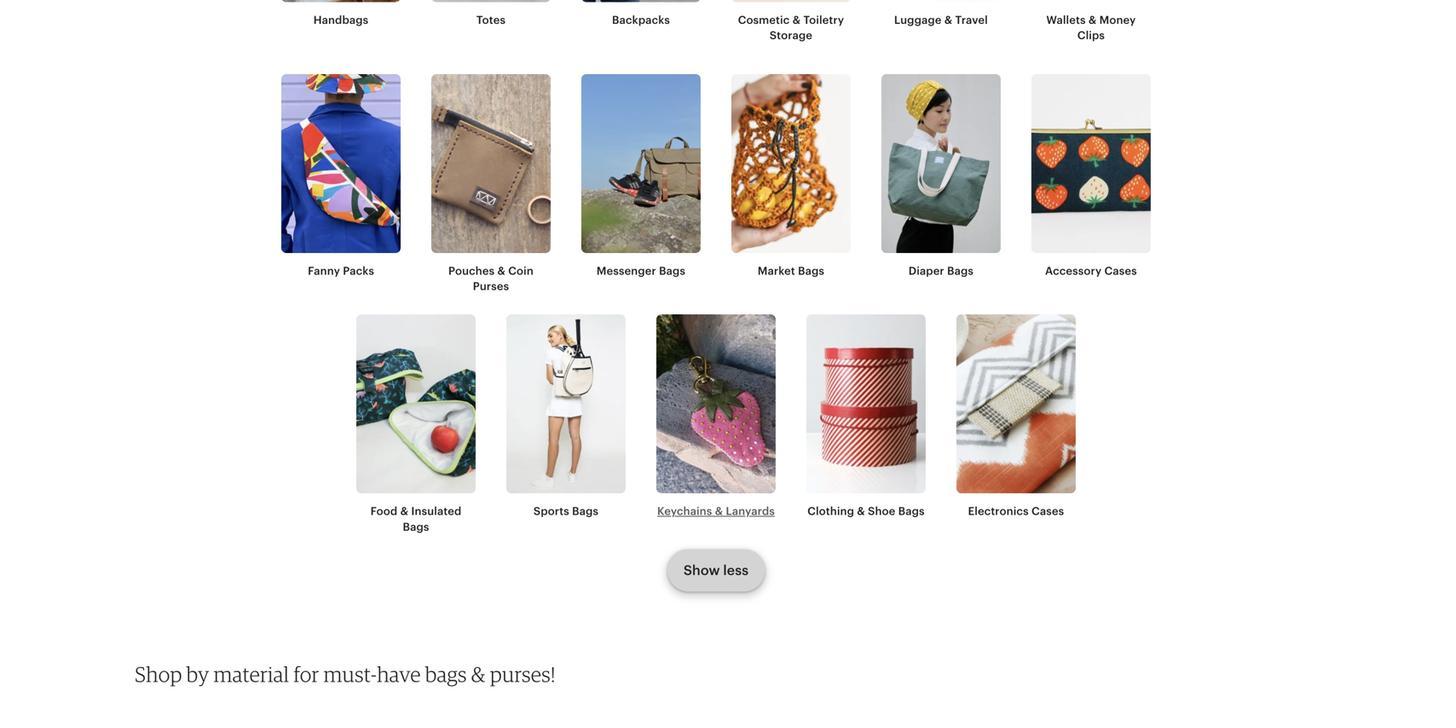 Task type: locate. For each thing, give the bounding box(es) containing it.
clothing
[[807, 505, 854, 518]]

totes link
[[431, 0, 551, 28]]

less
[[723, 563, 749, 578]]

1 horizontal spatial cases
[[1104, 265, 1137, 277]]

fanny
[[308, 265, 340, 277]]

&
[[792, 14, 801, 26], [944, 14, 952, 26], [1089, 14, 1097, 26], [497, 265, 505, 277], [400, 505, 408, 518], [715, 505, 723, 518], [857, 505, 865, 518], [471, 662, 486, 687]]

accessory cases link
[[1031, 74, 1151, 279]]

bags
[[659, 265, 685, 277], [798, 265, 824, 277], [947, 265, 974, 277], [572, 505, 598, 518], [898, 505, 925, 518], [403, 521, 429, 534]]

sports bags
[[534, 505, 598, 518]]

keychains & lanyards
[[657, 505, 775, 518]]

sports
[[534, 505, 569, 518]]

cases
[[1104, 265, 1137, 277], [1032, 505, 1064, 518]]

cases for electronics cases
[[1032, 505, 1064, 518]]

bags right the sports
[[572, 505, 598, 518]]

electronics cases
[[968, 505, 1064, 518]]

electronics cases link
[[956, 315, 1076, 519]]

show
[[683, 563, 720, 578]]

messenger bags
[[597, 265, 685, 277]]

food & insulated bags
[[370, 505, 462, 534]]

handbags
[[313, 14, 368, 26]]

messenger bags link
[[581, 74, 701, 279]]

food
[[370, 505, 398, 518]]

& right food
[[400, 505, 408, 518]]

food & insulated bags link
[[356, 315, 476, 535]]

market
[[758, 265, 795, 277]]

wallets & money clips
[[1046, 14, 1136, 42]]

accessory
[[1045, 265, 1102, 277]]

accessory cases
[[1045, 265, 1137, 277]]

& for wallets
[[1089, 14, 1097, 26]]

luggage & travel link
[[881, 0, 1001, 28]]

& up clips
[[1089, 14, 1097, 26]]

material
[[214, 662, 289, 687]]

cases right accessory
[[1104, 265, 1137, 277]]

insulated
[[411, 505, 462, 518]]

& left the shoe
[[857, 505, 865, 518]]

& up storage on the right of the page
[[792, 14, 801, 26]]

clips
[[1077, 29, 1105, 42]]

& left travel
[[944, 14, 952, 26]]

travel
[[955, 14, 988, 26]]

pouches & coin purses
[[448, 265, 534, 293]]

fanny packs
[[308, 265, 374, 277]]

bags down insulated
[[403, 521, 429, 534]]

wallets & money clips link
[[1031, 0, 1151, 43]]

& for cosmetic
[[792, 14, 801, 26]]

& inside wallets & money clips
[[1089, 14, 1097, 26]]

keychains & lanyards link
[[656, 315, 776, 519]]

0 vertical spatial cases
[[1104, 265, 1137, 277]]

pouches & coin purses link
[[431, 74, 551, 294]]

bags for market bags
[[798, 265, 824, 277]]

market bags link
[[731, 74, 851, 279]]

storage
[[770, 29, 812, 42]]

shop by material for must-have bags & purses!
[[135, 662, 556, 687]]

cases right electronics
[[1032, 505, 1064, 518]]

& inside the pouches & coin purses
[[497, 265, 505, 277]]

electronics
[[968, 505, 1029, 518]]

& for keychains
[[715, 505, 723, 518]]

shoe
[[868, 505, 895, 518]]

show less
[[683, 563, 749, 578]]

& inside food & insulated bags
[[400, 505, 408, 518]]

bags right the "diaper"
[[947, 265, 974, 277]]

0 horizontal spatial cases
[[1032, 505, 1064, 518]]

& up the purses
[[497, 265, 505, 277]]

& inside cosmetic & toiletry storage
[[792, 14, 801, 26]]

& for food
[[400, 505, 408, 518]]

backpacks link
[[581, 0, 701, 28]]

market bags
[[758, 265, 824, 277]]

1 vertical spatial cases
[[1032, 505, 1064, 518]]

bags right messenger
[[659, 265, 685, 277]]

bags right market
[[798, 265, 824, 277]]

& left lanyards
[[715, 505, 723, 518]]

diaper
[[909, 265, 944, 277]]

cosmetic & toiletry storage
[[738, 14, 844, 42]]

& for clothing
[[857, 505, 865, 518]]



Task type: describe. For each thing, give the bounding box(es) containing it.
bags
[[425, 662, 467, 687]]

keychains
[[657, 505, 712, 518]]

& for pouches
[[497, 265, 505, 277]]

fanny packs link
[[281, 74, 401, 279]]

luggage
[[894, 14, 942, 26]]

& right bags
[[471, 662, 486, 687]]

packs
[[343, 265, 374, 277]]

bags for diaper bags
[[947, 265, 974, 277]]

bags for messenger bags
[[659, 265, 685, 277]]

sports bags link
[[506, 315, 626, 519]]

cases for accessory cases
[[1104, 265, 1137, 277]]

bags inside food & insulated bags
[[403, 521, 429, 534]]

have
[[377, 662, 421, 687]]

shop
[[135, 662, 182, 687]]

luggage & travel
[[894, 14, 988, 26]]

lanyards
[[726, 505, 775, 518]]

coin
[[508, 265, 534, 277]]

toiletry
[[803, 14, 844, 26]]

diaper bags
[[909, 265, 974, 277]]

bags for sports bags
[[572, 505, 598, 518]]

purses
[[473, 280, 509, 293]]

messenger
[[597, 265, 656, 277]]

must-
[[324, 662, 377, 687]]

purses!
[[490, 662, 556, 687]]

& for luggage
[[944, 14, 952, 26]]

totes
[[476, 14, 506, 26]]

clothing & shoe bags
[[807, 505, 925, 518]]

by
[[186, 662, 209, 687]]

cosmetic
[[738, 14, 790, 26]]

pouches
[[448, 265, 495, 277]]

diaper bags link
[[881, 74, 1001, 279]]

clothing & shoe bags link
[[806, 315, 926, 519]]

cosmetic & toiletry storage link
[[731, 0, 851, 43]]

money
[[1099, 14, 1136, 26]]

bags right the shoe
[[898, 505, 925, 518]]

backpacks
[[612, 14, 670, 26]]

handbags link
[[281, 0, 401, 28]]

wallets
[[1046, 14, 1086, 26]]

show less button
[[668, 550, 764, 591]]

for
[[293, 662, 319, 687]]



Task type: vqa. For each thing, say whether or not it's contained in the screenshot.
Diaper Bags's Bags
yes



